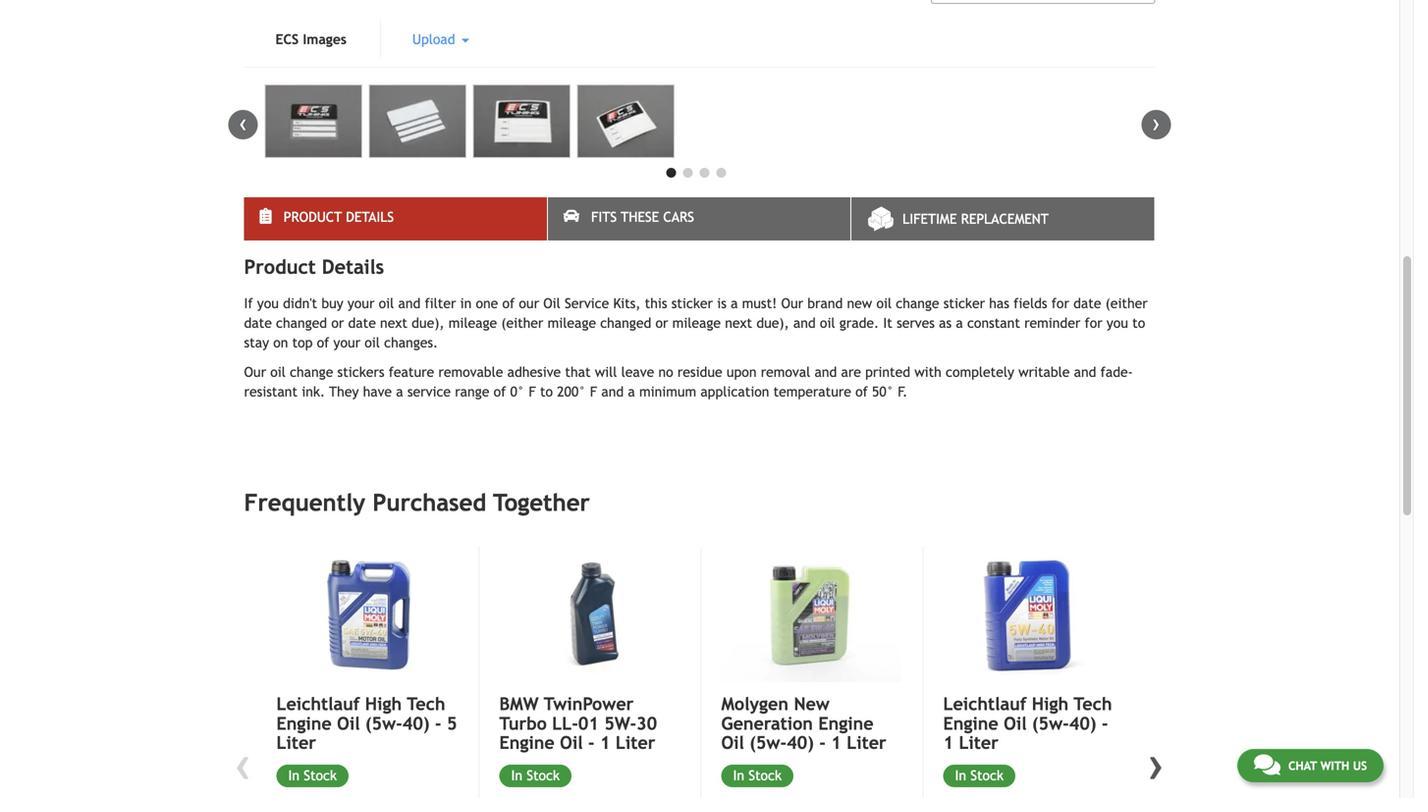 Task type: describe. For each thing, give the bounding box(es) containing it.
40) for molygen new generation engine oil (5w-40) - 1 liter
[[787, 733, 814, 754]]

chat
[[1289, 759, 1318, 773]]

1 vertical spatial product
[[244, 256, 316, 279]]

to inside our oil change stickers feature removable adhesive that will leave no residue upon removal and are printed with completely writable and fade- resistant ink. they have a service range of 0° f to 200° f and a minimum application temperature of 50° f.
[[540, 384, 553, 400]]

change inside our oil change stickers feature removable adhesive that will leave no residue upon removal and are printed with completely writable and fade- resistant ink. they have a service range of 0° f to 200° f and a minimum application temperature of 50° f.
[[290, 365, 333, 380]]

oil down "brand"
[[820, 316, 836, 331]]

cars
[[663, 209, 694, 225]]

leichtlauf high tech engine oil (5w-40) - 1 liter link
[[944, 694, 1123, 754]]

upload button
[[381, 20, 501, 59]]

tech for leichtlauf high tech engine oil (5w-40) - 1 liter
[[1074, 694, 1113, 715]]

top
[[292, 335, 313, 351]]

comments image
[[1254, 753, 1281, 777]]

stickers
[[338, 365, 385, 380]]

40) for leichtlauf high tech engine oil (5w-40) - 1 liter
[[1070, 714, 1097, 734]]

oil up next due),
[[379, 296, 394, 312]]

leichtlauf high tech engine oil (5w-40) - 5 liter link
[[277, 694, 457, 754]]

have
[[363, 384, 392, 400]]

chat with us
[[1289, 759, 1367, 773]]

will
[[595, 365, 617, 380]]

oil for molygen new generation engine oil (5w-40) - 1 liter
[[722, 733, 744, 754]]

turbo
[[500, 714, 547, 734]]

bmw twinpower turbo ll-01 5w-30 engine oil - 1 liter
[[500, 694, 657, 754]]

fits
[[591, 209, 617, 225]]

leichtlauf high tech engine oil (5w-40) - 5 liter image
[[277, 548, 457, 683]]

brand
[[808, 296, 843, 312]]

these
[[621, 209, 659, 225]]

application
[[701, 384, 770, 400]]

1 es#2804104 - 009012ecs01 - oil reminder sticker - priced each - be sure to remind yourself when it will be time to order again from ecs tuning - ecs - audi bmw volkswagen mercedes benz mini porsche image from the left
[[265, 85, 362, 158]]

upon
[[727, 365, 757, 380]]

1 vertical spatial of
[[317, 335, 329, 351]]

one
[[476, 296, 498, 312]]

(5w- for leichtlauf high tech engine oil (5w-40) - 1 liter
[[1032, 714, 1070, 734]]

adhesive
[[507, 365, 561, 380]]

2 changed from the left
[[600, 316, 652, 331]]

our oil change stickers feature removable adhesive that will leave no residue upon removal and are printed with completely writable and fade- resistant ink. they have a service range of 0° f to 200° f and a minimum application temperature of 50° f.
[[244, 365, 1133, 400]]

1 or from the left
[[331, 316, 344, 331]]

liter for leichtlauf high tech engine oil (5w-40) - 1 liter
[[959, 733, 999, 754]]

molygen new generation engine oil (5w-40) - 1 liter image
[[722, 548, 901, 683]]

and down "brand"
[[794, 316, 816, 331]]

our
[[519, 296, 539, 312]]

› for 2nd › link from the top of the page
[[1149, 738, 1165, 791]]

a right as
[[956, 316, 964, 331]]

1 vertical spatial for
[[1085, 316, 1103, 331]]

removal
[[761, 365, 811, 380]]

engine for molygen new generation engine oil (5w-40) - 1 liter
[[819, 714, 874, 734]]

liter for molygen new generation engine oil (5w-40) - 1 liter
[[847, 733, 887, 754]]

feature
[[389, 365, 434, 380]]

1 › link from the top
[[1142, 110, 1172, 140]]

oil inside our oil change stickers feature removable adhesive that will leave no residue upon removal and are printed with completely writable and fade- resistant ink. they have a service range of 0° f to 200° f and a minimum application temperature of 50° f.
[[270, 365, 286, 380]]

fits these cars
[[591, 209, 694, 225]]

range
[[455, 384, 490, 400]]

1 f from the left
[[529, 384, 536, 400]]

1 changed from the left
[[276, 316, 327, 331]]

lifetime replacement link
[[852, 198, 1155, 241]]

reminder
[[1025, 316, 1081, 331]]

is
[[717, 296, 727, 312]]

molygen new generation engine oil (5w-40) - 1 liter link
[[722, 694, 901, 754]]

and up temperature
[[815, 365, 837, 380]]

(5w- for molygen new generation engine oil (5w-40) - 1 liter
[[750, 733, 787, 754]]

2 › link from the top
[[1142, 738, 1172, 791]]

has
[[990, 296, 1010, 312]]

in stock for leichtlauf high tech engine oil (5w-40) - 1 liter
[[955, 768, 1004, 784]]

change inside if you didn't buy your oil and filter in one of our oil service kits, this sticker is a must! our brand new oil change sticker has fields for date (either date changed or date next due), mileage (either mileage changed or mileage next due), and oil grade. it serves as a constant reminder for you to stay on top of your oil changes.
[[896, 296, 940, 312]]

leichtlauf for leichtlauf high tech engine oil (5w-40) - 1 liter
[[944, 694, 1027, 715]]

‹ link
[[228, 110, 258, 140]]

1 vertical spatial (either
[[501, 316, 544, 331]]

grade.
[[840, 316, 879, 331]]

oil inside if you didn't buy your oil and filter in one of our oil service kits, this sticker is a must! our brand new oil change sticker has fields for date (either date changed or date next due), mileage (either mileage changed or mileage next due), and oil grade. it serves as a constant reminder for you to stay on top of your oil changes.
[[543, 296, 561, 312]]

a right the have at the left
[[396, 384, 403, 400]]

generation
[[722, 714, 813, 734]]

with completely
[[915, 365, 1015, 380]]

a down leave
[[628, 384, 635, 400]]

residue
[[678, 365, 723, 380]]

- for molygen new generation engine oil (5w-40) - 1 liter
[[820, 733, 826, 754]]

engine for leichtlauf high tech engine oil (5w-40) - 5 liter
[[277, 714, 332, 734]]

chat with us link
[[1238, 750, 1384, 783]]

us
[[1353, 759, 1367, 773]]

must!
[[742, 296, 777, 312]]

in for leichtlauf high tech engine oil (5w-40) - 1 liter
[[955, 768, 967, 784]]

service
[[565, 296, 609, 312]]

changes.
[[384, 335, 438, 351]]

kits,
[[613, 296, 641, 312]]

lifetime
[[903, 211, 957, 227]]

5
[[447, 714, 457, 734]]

5w-
[[604, 714, 637, 734]]

they
[[329, 384, 359, 400]]

in for bmw twinpower turbo ll-01 5w-30 engine oil - 1 liter
[[511, 768, 523, 784]]

bmw twinpower turbo ll-01 5w-30 engine oil - 1 liter image
[[500, 548, 679, 683]]

upload
[[413, 32, 460, 47]]

of inside our oil change stickers feature removable adhesive that will leave no residue upon removal and are printed with completely writable and fade- resistant ink. they have a service range of 0° f to 200° f and a minimum application temperature of 50° f.
[[494, 384, 506, 400]]

ecs
[[276, 32, 299, 47]]

fits these cars link
[[548, 198, 851, 241]]

leave
[[621, 365, 654, 380]]

together
[[493, 489, 590, 517]]

service
[[408, 384, 451, 400]]

images
[[303, 32, 347, 47]]

(5w- for leichtlauf high tech engine oil (5w-40) - 5 liter
[[365, 714, 403, 734]]

that
[[565, 365, 591, 380]]

no
[[659, 365, 674, 380]]

engine inside bmw twinpower turbo ll-01 5w-30 engine oil - 1 liter
[[500, 733, 555, 754]]

serves
[[897, 316, 935, 331]]

a right is
[[731, 296, 738, 312]]

0 vertical spatial of
[[502, 296, 515, 312]]

3 mileage from the left
[[673, 316, 721, 331]]

1 mileage from the left
[[449, 316, 497, 331]]

leichtlauf for leichtlauf high tech engine oil (5w-40) - 5 liter
[[277, 694, 360, 715]]

due),
[[757, 316, 790, 331]]

frequently purchased together
[[244, 489, 590, 517]]

leichtlauf high tech engine oil (5w-40) - 5 liter
[[277, 694, 457, 754]]

resistant
[[244, 384, 298, 400]]

in for molygen new generation engine oil (5w-40) - 1 liter
[[733, 768, 745, 784]]

molygen
[[722, 694, 789, 715]]

with
[[1321, 759, 1350, 773]]

1 vertical spatial details
[[322, 256, 384, 279]]

leichtlauf high tech engine oil (5w-40) - 1 liter
[[944, 694, 1113, 754]]

this
[[645, 296, 668, 312]]

liter inside bmw twinpower turbo ll-01 5w-30 engine oil - 1 liter
[[616, 733, 656, 754]]

› for first › link from the top of the page
[[1153, 110, 1161, 136]]

2 mileage from the left
[[548, 316, 596, 331]]

01
[[578, 714, 599, 734]]

30
[[637, 714, 657, 734]]

3 es#2804104 - 009012ecs01 - oil reminder sticker - priced each - be sure to remind yourself when it will be time to order again from ecs tuning - ecs - audi bmw volkswagen mercedes benz mini porsche image from the left
[[473, 85, 571, 158]]

our inside if you didn't buy your oil and filter in one of our oil service kits, this sticker is a must! our brand new oil change sticker has fields for date (either date changed or date next due), mileage (either mileage changed or mileage next due), and oil grade. it serves as a constant reminder for you to stay on top of your oil changes.
[[782, 296, 804, 312]]

high for leichtlauf high tech engine oil (5w-40) - 5 liter
[[365, 694, 402, 715]]

and up next due),
[[398, 296, 421, 312]]

if you didn't buy your oil and filter in one of our oil service kits, this sticker is a must! our brand new oil change sticker has fields for date (either date changed or date next due), mileage (either mileage changed or mileage next due), and oil grade. it serves as a constant reminder for you to stay on top of your oil changes.
[[244, 296, 1148, 351]]

0 vertical spatial for
[[1052, 296, 1070, 312]]

stock for leichtlauf high tech engine oil (5w-40) - 5 liter
[[304, 768, 337, 784]]

f.
[[898, 384, 908, 400]]

on
[[273, 335, 288, 351]]

bmw twinpower turbo ll-01 5w-30 engine oil - 1 liter link
[[500, 694, 679, 754]]



Task type: locate. For each thing, give the bounding box(es) containing it.
oil
[[379, 296, 394, 312], [877, 296, 892, 312], [820, 316, 836, 331], [365, 335, 380, 351], [270, 365, 286, 380]]

date
[[1074, 296, 1102, 312], [244, 316, 272, 331], [348, 316, 376, 331]]

1 for molygen new generation engine oil (5w-40) - 1 liter
[[831, 733, 842, 754]]

ecs images link
[[244, 20, 378, 59]]

of
[[502, 296, 515, 312], [317, 335, 329, 351], [494, 384, 506, 400]]

1 tech from the left
[[407, 694, 446, 715]]

tech inside leichtlauf high tech engine oil (5w-40) - 1 liter
[[1074, 694, 1113, 715]]

change up ink.
[[290, 365, 333, 380]]

liter inside 'molygen new generation engine oil (5w-40) - 1 liter'
[[847, 733, 887, 754]]

oil for leichtlauf high tech engine oil (5w-40) - 5 liter
[[337, 714, 360, 734]]

0 horizontal spatial date
[[244, 316, 272, 331]]

to down adhesive
[[540, 384, 553, 400]]

- inside leichtlauf high tech engine oil (5w-40) - 5 liter
[[435, 714, 442, 734]]

in stock for bmw twinpower turbo ll-01 5w-30 engine oil - 1 liter
[[511, 768, 560, 784]]

removable
[[439, 365, 503, 380]]

to inside if you didn't buy your oil and filter in one of our oil service kits, this sticker is a must! our brand new oil change sticker has fields for date (either date changed or date next due), mileage (either mileage changed or mileage next due), and oil grade. it serves as a constant reminder for you to stay on top of your oil changes.
[[1133, 316, 1146, 331]]

lifetime replacement
[[903, 211, 1049, 227]]

our
[[782, 296, 804, 312], [244, 365, 266, 380]]

0 horizontal spatial leichtlauf
[[277, 694, 360, 715]]

1
[[600, 733, 611, 754], [831, 733, 842, 754], [944, 733, 954, 754]]

leichtlauf high tech engine oil (5w-40) - 1 liter image
[[944, 548, 1123, 683]]

and left the fade-
[[1074, 365, 1097, 380]]

liter for leichtlauf high tech engine oil (5w-40) - 5 liter
[[277, 733, 316, 754]]

liter inside leichtlauf high tech engine oil (5w-40) - 5 liter
[[277, 733, 316, 754]]

mileage
[[449, 316, 497, 331], [548, 316, 596, 331], [673, 316, 721, 331]]

printed
[[866, 365, 911, 380]]

oil inside leichtlauf high tech engine oil (5w-40) - 5 liter
[[337, 714, 360, 734]]

sticker
[[672, 296, 713, 312], [944, 296, 985, 312]]

1 horizontal spatial sticker
[[944, 296, 985, 312]]

you right if on the top left of page
[[257, 296, 279, 312]]

mileage down service in the top of the page
[[548, 316, 596, 331]]

engine inside leichtlauf high tech engine oil (5w-40) - 5 liter
[[277, 714, 332, 734]]

in
[[460, 296, 472, 312]]

buy
[[322, 296, 344, 312]]

2 high from the left
[[1032, 694, 1069, 715]]

40) for leichtlauf high tech engine oil (5w-40) - 5 liter
[[403, 714, 430, 734]]

high inside leichtlauf high tech engine oil (5w-40) - 5 liter
[[365, 694, 402, 715]]

0 vertical spatial our
[[782, 296, 804, 312]]

in stock down turbo at the left bottom of page
[[511, 768, 560, 784]]

as
[[939, 316, 952, 331]]

f right 200°
[[590, 384, 597, 400]]

of 50°
[[856, 384, 894, 400]]

0 horizontal spatial (either
[[501, 316, 544, 331]]

1 horizontal spatial tech
[[1074, 694, 1113, 715]]

of left 0°
[[494, 384, 506, 400]]

1 horizontal spatial 40)
[[787, 733, 814, 754]]

ecs images
[[276, 32, 347, 47]]

date up the reminder
[[1074, 296, 1102, 312]]

2 horizontal spatial 40)
[[1070, 714, 1097, 734]]

tech
[[407, 694, 446, 715], [1074, 694, 1113, 715]]

molygen new generation engine oil (5w-40) - 1 liter
[[722, 694, 887, 754]]

in down 'generation'
[[733, 768, 745, 784]]

you up the fade-
[[1107, 316, 1129, 331]]

in down turbo at the left bottom of page
[[511, 768, 523, 784]]

40) inside 'molygen new generation engine oil (5w-40) - 1 liter'
[[787, 733, 814, 754]]

0 horizontal spatial (5w-
[[365, 714, 403, 734]]

0 vertical spatial product details
[[284, 209, 394, 225]]

0°
[[510, 384, 525, 400]]

2 vertical spatial of
[[494, 384, 506, 400]]

are
[[841, 365, 861, 380]]

1 vertical spatial product details
[[244, 256, 384, 279]]

product details up buy
[[284, 209, 394, 225]]

oil inside 'molygen new generation engine oil (5w-40) - 1 liter'
[[722, 733, 744, 754]]

0 horizontal spatial mileage
[[449, 316, 497, 331]]

40) inside leichtlauf high tech engine oil (5w-40) - 1 liter
[[1070, 714, 1097, 734]]

0 vertical spatial details
[[346, 209, 394, 225]]

oil inside bmw twinpower turbo ll-01 5w-30 engine oil - 1 liter
[[560, 733, 583, 754]]

stock down leichtlauf high tech engine oil (5w-40) - 5 liter link
[[304, 768, 337, 784]]

replacement
[[961, 211, 1049, 227]]

1 vertical spatial your
[[334, 335, 361, 351]]

1 high from the left
[[365, 694, 402, 715]]

2 stock from the left
[[527, 768, 560, 784]]

oil inside leichtlauf high tech engine oil (5w-40) - 1 liter
[[1004, 714, 1027, 734]]

›
[[1153, 110, 1161, 136], [1149, 738, 1165, 791]]

in for leichtlauf high tech engine oil (5w-40) - 5 liter
[[288, 768, 300, 784]]

2 sticker from the left
[[944, 296, 985, 312]]

stock
[[304, 768, 337, 784], [527, 768, 560, 784], [749, 768, 782, 784], [971, 768, 1004, 784]]

change
[[896, 296, 940, 312], [290, 365, 333, 380]]

twinpower
[[544, 694, 634, 715]]

ink.
[[302, 384, 325, 400]]

or down buy
[[331, 316, 344, 331]]

our up resistant
[[244, 365, 266, 380]]

if
[[244, 296, 253, 312]]

sticker up as
[[944, 296, 985, 312]]

0 horizontal spatial or
[[331, 316, 344, 331]]

your right buy
[[348, 296, 375, 312]]

2 horizontal spatial 1
[[944, 733, 954, 754]]

1 horizontal spatial or
[[656, 316, 668, 331]]

0 horizontal spatial to
[[540, 384, 553, 400]]

- for leichtlauf high tech engine oil (5w-40) - 5 liter
[[435, 714, 442, 734]]

stock down 'generation'
[[749, 768, 782, 784]]

fade-
[[1101, 365, 1133, 380]]

in stock down leichtlauf high tech engine oil (5w-40) - 1 liter
[[955, 768, 1004, 784]]

tech inside leichtlauf high tech engine oil (5w-40) - 5 liter
[[407, 694, 446, 715]]

‹
[[239, 110, 247, 136]]

1 horizontal spatial (either
[[1106, 296, 1148, 312]]

2 or from the left
[[656, 316, 668, 331]]

of right top
[[317, 335, 329, 351]]

stock for leichtlauf high tech engine oil (5w-40) - 1 liter
[[971, 768, 1004, 784]]

your up the stickers
[[334, 335, 361, 351]]

(either up the fade-
[[1106, 296, 1148, 312]]

0 vertical spatial to
[[1133, 316, 1146, 331]]

it
[[884, 316, 893, 331]]

fields
[[1014, 296, 1048, 312]]

(either
[[1106, 296, 1148, 312], [501, 316, 544, 331]]

you
[[257, 296, 279, 312], [1107, 316, 1129, 331]]

mileage down in at left
[[449, 316, 497, 331]]

in stock down leichtlauf high tech engine oil (5w-40) - 5 liter link
[[288, 768, 337, 784]]

1 in stock from the left
[[288, 768, 337, 784]]

tech for leichtlauf high tech engine oil (5w-40) - 5 liter
[[407, 694, 446, 715]]

3 stock from the left
[[749, 768, 782, 784]]

0 horizontal spatial for
[[1052, 296, 1070, 312]]

1 horizontal spatial change
[[896, 296, 940, 312]]

leichtlauf inside leichtlauf high tech engine oil (5w-40) - 5 liter
[[277, 694, 360, 715]]

1 in from the left
[[288, 768, 300, 784]]

4 es#2804104 - 009012ecs01 - oil reminder sticker - priced each - be sure to remind yourself when it will be time to order again from ecs tuning - ecs - audi bmw volkswagen mercedes benz mini porsche image from the left
[[577, 85, 675, 158]]

date up the stickers
[[348, 316, 376, 331]]

0 vertical spatial (either
[[1106, 296, 1148, 312]]

40)
[[403, 714, 430, 734], [1070, 714, 1097, 734], [787, 733, 814, 754]]

1 horizontal spatial our
[[782, 296, 804, 312]]

engine for leichtlauf high tech engine oil (5w-40) - 1 liter
[[944, 714, 999, 734]]

product details up 'didn't'
[[244, 256, 384, 279]]

0 horizontal spatial you
[[257, 296, 279, 312]]

4 in stock from the left
[[955, 768, 1004, 784]]

our inside our oil change stickers feature removable adhesive that will leave no residue upon removal and are printed with completely writable and fade- resistant ink. they have a service range of 0° f to 200° f and a minimum application temperature of 50° f.
[[244, 365, 266, 380]]

- inside leichtlauf high tech engine oil (5w-40) - 1 liter
[[1102, 714, 1109, 734]]

for
[[1052, 296, 1070, 312], [1085, 316, 1103, 331]]

1 for leichtlauf high tech engine oil (5w-40) - 1 liter
[[944, 733, 954, 754]]

1 horizontal spatial to
[[1133, 316, 1146, 331]]

minimum
[[639, 384, 697, 400]]

- inside bmw twinpower turbo ll-01 5w-30 engine oil - 1 liter
[[588, 733, 595, 754]]

engine inside 'molygen new generation engine oil (5w-40) - 1 liter'
[[819, 714, 874, 734]]

engine inside leichtlauf high tech engine oil (5w-40) - 1 liter
[[944, 714, 999, 734]]

or down this
[[656, 316, 668, 331]]

mileage down is
[[673, 316, 721, 331]]

0 horizontal spatial change
[[290, 365, 333, 380]]

2 horizontal spatial mileage
[[673, 316, 721, 331]]

sticker left is
[[672, 296, 713, 312]]

2 tech from the left
[[1074, 694, 1113, 715]]

high down leichtlauf high tech engine oil (5w-40) - 1 liter image
[[1032, 694, 1069, 715]]

3 liter from the left
[[847, 733, 887, 754]]

1 stock from the left
[[304, 768, 337, 784]]

oil up resistant
[[270, 365, 286, 380]]

(5w- inside 'molygen new generation engine oil (5w-40) - 1 liter'
[[750, 733, 787, 754]]

ll-
[[552, 714, 578, 734]]

didn't
[[283, 296, 317, 312]]

0 horizontal spatial f
[[529, 384, 536, 400]]

stock down turbo at the left bottom of page
[[527, 768, 560, 784]]

4 liter from the left
[[959, 733, 999, 754]]

constant
[[968, 316, 1021, 331]]

- for leichtlauf high tech engine oil (5w-40) - 1 liter
[[1102, 714, 1109, 734]]

high for leichtlauf high tech engine oil (5w-40) - 1 liter
[[1032, 694, 1069, 715]]

for right the reminder
[[1085, 316, 1103, 331]]

3 in stock from the left
[[733, 768, 782, 784]]

in down leichtlauf high tech engine oil (5w-40) - 1 liter
[[955, 768, 967, 784]]

new
[[847, 296, 873, 312]]

in down leichtlauf high tech engine oil (5w-40) - 5 liter link
[[288, 768, 300, 784]]

2 horizontal spatial (5w-
[[1032, 714, 1070, 734]]

0 vertical spatial ›
[[1153, 110, 1161, 136]]

1 vertical spatial to
[[540, 384, 553, 400]]

0 horizontal spatial 1
[[600, 733, 611, 754]]

1 horizontal spatial 1
[[831, 733, 842, 754]]

2 1 from the left
[[831, 733, 842, 754]]

our up due),
[[782, 296, 804, 312]]

› inside › link
[[1153, 110, 1161, 136]]

1 horizontal spatial mileage
[[548, 316, 596, 331]]

1 vertical spatial ›
[[1149, 738, 1165, 791]]

in
[[288, 768, 300, 784], [511, 768, 523, 784], [733, 768, 745, 784], [955, 768, 967, 784]]

1 horizontal spatial for
[[1085, 316, 1103, 331]]

3 1 from the left
[[944, 733, 954, 754]]

high inside leichtlauf high tech engine oil (5w-40) - 1 liter
[[1032, 694, 1069, 715]]

bmw
[[500, 694, 539, 715]]

2 in stock from the left
[[511, 768, 560, 784]]

0 vertical spatial change
[[896, 296, 940, 312]]

(5w- inside leichtlauf high tech engine oil (5w-40) - 1 liter
[[1032, 714, 1070, 734]]

of left our
[[502, 296, 515, 312]]

4 stock from the left
[[971, 768, 1004, 784]]

1 vertical spatial our
[[244, 365, 266, 380]]

for up the reminder
[[1052, 296, 1070, 312]]

2 liter from the left
[[616, 733, 656, 754]]

changed down "kits,"
[[600, 316, 652, 331]]

(5w- inside leichtlauf high tech engine oil (5w-40) - 5 liter
[[365, 714, 403, 734]]

details
[[346, 209, 394, 225], [322, 256, 384, 279]]

1 vertical spatial change
[[290, 365, 333, 380]]

-
[[435, 714, 442, 734], [1102, 714, 1109, 734], [588, 733, 595, 754], [820, 733, 826, 754]]

changed up top
[[276, 316, 327, 331]]

high left 5 at the left of the page
[[365, 694, 402, 715]]

changed
[[276, 316, 327, 331], [600, 316, 652, 331]]

stay
[[244, 335, 269, 351]]

stock down leichtlauf high tech engine oil (5w-40) - 1 liter
[[971, 768, 1004, 784]]

0 horizontal spatial high
[[365, 694, 402, 715]]

change up 'serves'
[[896, 296, 940, 312]]

in stock down 'generation'
[[733, 768, 782, 784]]

1 inside 'molygen new generation engine oil (5w-40) - 1 liter'
[[831, 733, 842, 754]]

1 horizontal spatial you
[[1107, 316, 1129, 331]]

1 leichtlauf from the left
[[277, 694, 360, 715]]

date up stay
[[244, 316, 272, 331]]

1 vertical spatial you
[[1107, 316, 1129, 331]]

0 horizontal spatial changed
[[276, 316, 327, 331]]

1 inside bmw twinpower turbo ll-01 5w-30 engine oil - 1 liter
[[600, 733, 611, 754]]

engine
[[277, 714, 332, 734], [819, 714, 874, 734], [944, 714, 999, 734], [500, 733, 555, 754]]

or
[[331, 316, 344, 331], [656, 316, 668, 331]]

2 f from the left
[[590, 384, 597, 400]]

writable
[[1019, 365, 1070, 380]]

1 horizontal spatial high
[[1032, 694, 1069, 715]]

200°
[[557, 384, 586, 400]]

0 horizontal spatial 40)
[[403, 714, 430, 734]]

2 leichtlauf from the left
[[944, 694, 1027, 715]]

1 1 from the left
[[600, 733, 611, 754]]

frequently
[[244, 489, 366, 517]]

0 vertical spatial your
[[348, 296, 375, 312]]

in stock for molygen new generation engine oil (5w-40) - 1 liter
[[733, 768, 782, 784]]

1 inside leichtlauf high tech engine oil (5w-40) - 1 liter
[[944, 733, 954, 754]]

leichtlauf inside leichtlauf high tech engine oil (5w-40) - 1 liter
[[944, 694, 1027, 715]]

new
[[794, 694, 830, 715]]

0 horizontal spatial sticker
[[672, 296, 713, 312]]

es#2804104 - 009012ecs01 - oil reminder sticker - priced each - be sure to remind yourself when it will be time to order again from ecs tuning - ecs - audi bmw volkswagen mercedes benz mini porsche image
[[265, 85, 362, 158], [369, 85, 466, 158], [473, 85, 571, 158], [577, 85, 675, 158]]

stock for molygen new generation engine oil (5w-40) - 1 liter
[[749, 768, 782, 784]]

liter inside leichtlauf high tech engine oil (5w-40) - 1 liter
[[959, 733, 999, 754]]

oil up the stickers
[[365, 335, 380, 351]]

0 vertical spatial › link
[[1142, 110, 1172, 140]]

1 horizontal spatial (5w-
[[750, 733, 787, 754]]

- inside 'molygen new generation engine oil (5w-40) - 1 liter'
[[820, 733, 826, 754]]

next due),
[[380, 316, 445, 331]]

2 in from the left
[[511, 768, 523, 784]]

0 vertical spatial product
[[284, 209, 342, 225]]

in stock for leichtlauf high tech engine oil (5w-40) - 5 liter
[[288, 768, 337, 784]]

0 vertical spatial you
[[257, 296, 279, 312]]

1 horizontal spatial changed
[[600, 316, 652, 331]]

leichtlauf
[[277, 694, 360, 715], [944, 694, 1027, 715]]

4 in from the left
[[955, 768, 967, 784]]

product details link
[[244, 198, 547, 241]]

2 es#2804104 - 009012ecs01 - oil reminder sticker - priced each - be sure to remind yourself when it will be time to order again from ecs tuning - ecs - audi bmw volkswagen mercedes benz mini porsche image from the left
[[369, 85, 466, 158]]

product details
[[284, 209, 394, 225], [244, 256, 384, 279]]

0 horizontal spatial our
[[244, 365, 266, 380]]

0 horizontal spatial tech
[[407, 694, 446, 715]]

next
[[725, 316, 753, 331]]

liter
[[277, 733, 316, 754], [616, 733, 656, 754], [847, 733, 887, 754], [959, 733, 999, 754]]

oil for leichtlauf high tech engine oil (5w-40) - 1 liter
[[1004, 714, 1027, 734]]

1 sticker from the left
[[672, 296, 713, 312]]

stock for bmw twinpower turbo ll-01 5w-30 engine oil - 1 liter
[[527, 768, 560, 784]]

3 in from the left
[[733, 768, 745, 784]]

1 liter from the left
[[277, 733, 316, 754]]

and down will
[[602, 384, 624, 400]]

f right 0°
[[529, 384, 536, 400]]

2 horizontal spatial date
[[1074, 296, 1102, 312]]

purchased
[[373, 489, 486, 517]]

1 horizontal spatial date
[[348, 316, 376, 331]]

oil up it
[[877, 296, 892, 312]]

to up the fade-
[[1133, 316, 1146, 331]]

1 vertical spatial › link
[[1142, 738, 1172, 791]]

1 horizontal spatial leichtlauf
[[944, 694, 1027, 715]]

40) inside leichtlauf high tech engine oil (5w-40) - 5 liter
[[403, 714, 430, 734]]

(either down our
[[501, 316, 544, 331]]

1 horizontal spatial f
[[590, 384, 597, 400]]



Task type: vqa. For each thing, say whether or not it's contained in the screenshot.
the leftmost Our
yes



